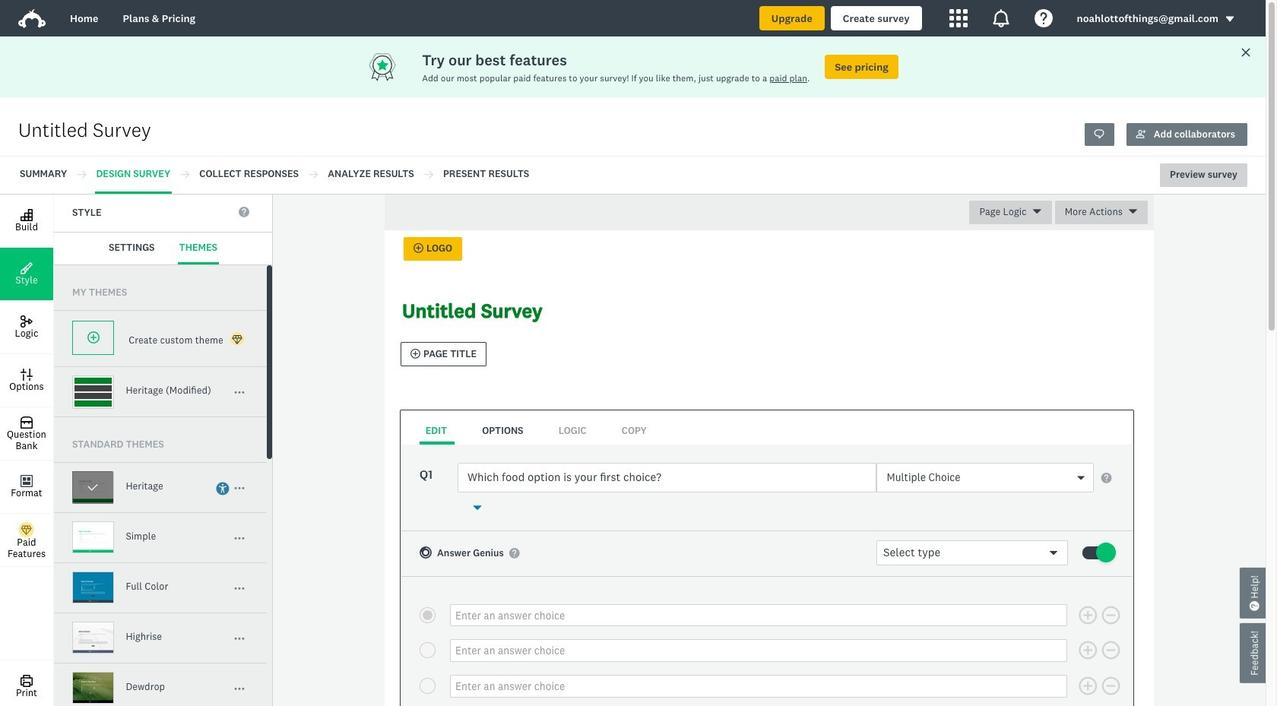 Task type: locate. For each thing, give the bounding box(es) containing it.
rewards image
[[367, 52, 422, 82]]

products icon image
[[949, 9, 968, 27], [992, 9, 1010, 27]]

dropdown arrow image
[[1225, 14, 1235, 25]]

2 products icon image from the left
[[992, 9, 1010, 27]]

1 products icon image from the left
[[949, 9, 968, 27]]

None radio
[[420, 643, 436, 659], [420, 678, 436, 694], [420, 643, 436, 659], [420, 678, 436, 694]]

surveymonkey logo image
[[18, 9, 46, 28]]

None radio
[[420, 607, 436, 623]]

1 horizontal spatial products icon image
[[992, 9, 1010, 27]]

0 horizontal spatial products icon image
[[949, 9, 968, 27]]



Task type: vqa. For each thing, say whether or not it's contained in the screenshot.
leftmost Products Icon
yes



Task type: describe. For each thing, give the bounding box(es) containing it.
help icon image
[[1034, 9, 1053, 27]]



